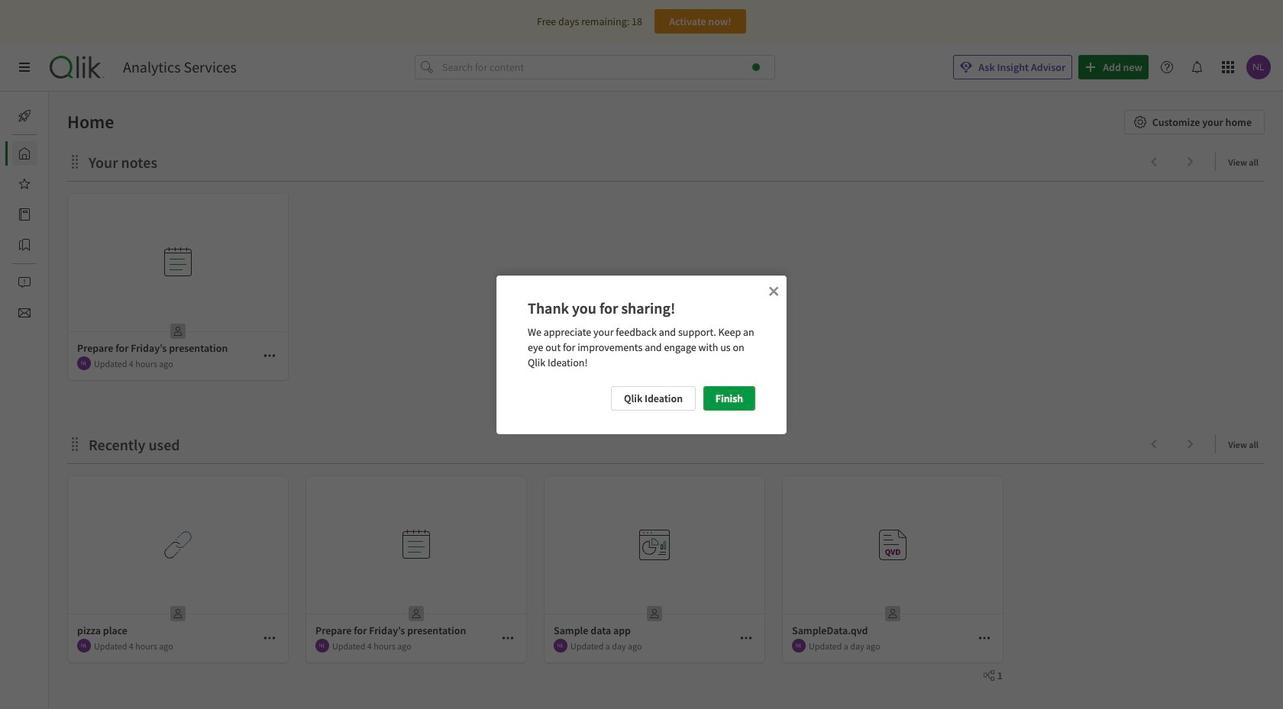 Task type: locate. For each thing, give the bounding box(es) containing it.
noah lott image
[[77, 357, 91, 371], [77, 640, 91, 653], [792, 640, 806, 653]]

1 horizontal spatial noah lott image
[[554, 640, 568, 653]]

0 vertical spatial move collection image
[[67, 154, 83, 169]]

collections image
[[18, 239, 31, 251]]

main content
[[43, 92, 1284, 710]]

move collection image
[[67, 154, 83, 169], [67, 437, 83, 452]]

1 vertical spatial move collection image
[[67, 437, 83, 452]]

home image
[[18, 147, 31, 160]]

0 horizontal spatial noah lott image
[[316, 640, 329, 653]]

navigation pane element
[[0, 98, 49, 332]]

dialog
[[497, 276, 787, 435]]

noah lott element
[[77, 357, 91, 371], [77, 640, 91, 653], [316, 640, 329, 653], [554, 640, 568, 653], [792, 640, 806, 653]]

1 move collection image from the top
[[67, 154, 83, 169]]

1 noah lott image from the left
[[316, 640, 329, 653]]

open sidebar menu image
[[18, 61, 31, 73]]

noah lott image
[[316, 640, 329, 653], [554, 640, 568, 653]]

analytics services element
[[123, 58, 237, 76]]

2 move collection image from the top
[[67, 437, 83, 452]]

2 noah lott image from the left
[[554, 640, 568, 653]]



Task type: describe. For each thing, give the bounding box(es) containing it.
favorites image
[[18, 178, 31, 190]]

subscriptions image
[[18, 307, 31, 319]]

catalog image
[[18, 209, 31, 221]]

getting started image
[[18, 110, 31, 122]]

home badge image
[[753, 63, 760, 71]]

alerts image
[[18, 277, 31, 289]]



Task type: vqa. For each thing, say whether or not it's contained in the screenshot.
Noah Lott ELEMENT
yes



